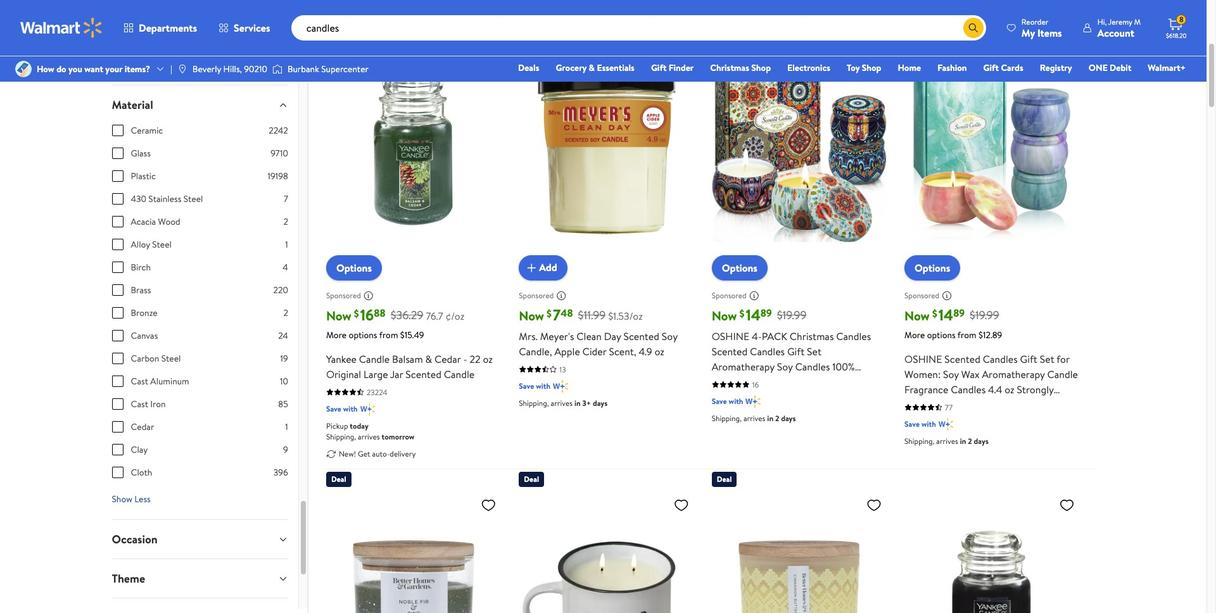 Task type: describe. For each thing, give the bounding box(es) containing it.
large
[[364, 367, 388, 381]]

m
[[1134, 16, 1141, 27]]

2 vertical spatial in
[[960, 436, 966, 446]]

$11.99
[[578, 307, 606, 323]]

pickup today shipping, arrives tomorrow
[[326, 420, 414, 442]]

reorder
[[1022, 16, 1048, 27]]

with for walmart plus image underneath 13
[[536, 380, 550, 391]]

delivery
[[390, 449, 416, 459]]

burbank
[[288, 63, 319, 75]]

8 $618.20
[[1166, 14, 1187, 40]]

7 inside the now $ 7 48 $11.99 $1.53/oz mrs. meyer's clean day scented soy candle, apple cider scent, 4.9 oz
[[553, 304, 561, 325]]

walmart image
[[20, 18, 103, 38]]

deals link
[[512, 61, 545, 75]]

add to favorites list, yankee candle balsam & cedar - 22 oz original large jar scented candle image
[[481, 39, 496, 55]]

mrs. meyer's clean day scented soy candle, apple cider scent, 4.9 oz image
[[519, 34, 694, 270]]

do
[[56, 63, 66, 75]]

strongly inside the now $ 14 89 $19.99 oshine 4-pack christmas candles scented candles gift set aromatherapy soy candles 100% natural soy 4.4 oz strongly fragrance stress relief for mother's day,valentine's day,birthday,anniversary
[[794, 375, 831, 389]]

walmart plus image down 13
[[553, 380, 568, 392]]

hills,
[[223, 63, 242, 75]]

gift inside gift cards link
[[983, 61, 999, 74]]

$15.49
[[400, 329, 424, 341]]

debit
[[1110, 61, 1131, 74]]

oshine inside oshine scented candles gift set for women: soy wax aromatherapy candle fragrance candles 4.4 oz strongly fragrance essential oils for stress relief halloween christmas birthday mother's day
[[904, 352, 942, 366]]

oz inside yankee candle balsam & cedar - 22 oz original large jar scented candle
[[483, 352, 493, 366]]

save with up shipping, arrives in 3+ days
[[519, 380, 550, 391]]

save with down natural
[[712, 396, 743, 406]]

with for walmart plus image below 77
[[922, 418, 936, 429]]

show less
[[112, 493, 151, 505]]

cedar inside material group
[[131, 421, 154, 433]]

cloth
[[131, 466, 152, 479]]

scented inside the now $ 7 48 $11.99 $1.53/oz mrs. meyer's clean day scented soy candle, apple cider scent, 4.9 oz
[[623, 329, 659, 343]]

$12.89
[[979, 329, 1002, 341]]

day inside oshine scented candles gift set for women: soy wax aromatherapy candle fragrance candles 4.4 oz strongly fragrance essential oils for stress relief halloween christmas birthday mother's day
[[946, 428, 963, 442]]

shipping, down natural
[[712, 413, 742, 424]]

2 vertical spatial days
[[974, 436, 989, 446]]

deal for "better homes & gardens 12oz noble fir & pine scented 2-wick snow glass jar candle" image
[[331, 474, 346, 484]]

get
[[358, 449, 370, 459]]

day,birthday,anniversary
[[712, 420, 822, 434]]

stress inside the now $ 14 89 $19.99 oshine 4-pack christmas candles scented candles gift set aromatherapy soy candles 100% natural soy 4.4 oz strongly fragrance stress relief for mother's day,valentine's day,birthday,anniversary
[[712, 390, 738, 404]]

ad disclaimer and feedback image for 14
[[942, 291, 952, 301]]

better homes & gardens 12oz noble fir & pine scented 2-wick snow glass jar candle image
[[326, 492, 501, 613]]

steel for alloy steel
[[152, 238, 172, 251]]

candles down the pack at bottom right
[[750, 344, 785, 358]]

shop for toy shop
[[862, 61, 881, 74]]

scented inside yankee candle balsam & cedar - 22 oz original large jar scented candle
[[406, 367, 441, 381]]

add to favorites list, oshine 4-pack christmas candles scented candles gift set aromatherapy soy candles 100% natural soy 4.4 oz strongly fragrance stress relief for mother's day,valentine's day,birthday,anniversary image
[[866, 39, 882, 55]]

tomorrow
[[382, 431, 414, 442]]

show less button
[[102, 489, 161, 509]]

birthday
[[1027, 413, 1064, 427]]

set inside oshine scented candles gift set for women: soy wax aromatherapy candle fragrance candles 4.4 oz strongly fragrance essential oils for stress relief halloween christmas birthday mother's day
[[1040, 352, 1054, 366]]

items
[[1037, 26, 1062, 40]]

stress inside oshine scented candles gift set for women: soy wax aromatherapy candle fragrance candles 4.4 oz strongly fragrance essential oils for stress relief halloween christmas birthday mother's day
[[1026, 398, 1053, 411]]

relief inside the now $ 14 89 $19.99 oshine 4-pack christmas candles scented candles gift set aromatherapy soy candles 100% natural soy 4.4 oz strongly fragrance stress relief for mother's day,valentine's day,birthday,anniversary
[[741, 390, 766, 404]]

90210
[[244, 63, 267, 75]]

services
[[234, 21, 270, 35]]

8
[[1179, 14, 1184, 25]]

fashion
[[937, 61, 967, 74]]

14 for now $ 14 89 $19.99 oshine 4-pack christmas candles scented candles gift set aromatherapy soy candles 100% natural soy 4.4 oz strongly fragrance stress relief for mother's day,valentine's day,birthday,anniversary
[[746, 304, 761, 325]]

with for walmart plus image on top of the today
[[343, 403, 358, 414]]

cast iron
[[131, 398, 166, 410]]

options link for more options from $12.89
[[904, 255, 960, 280]]

add to favorites list, yankee candle midsummer's night - 22 oz original large jar scented candle image
[[1059, 497, 1074, 513]]

glass
[[131, 147, 151, 160]]

add
[[539, 261, 557, 275]]

one debit
[[1089, 61, 1131, 74]]

$ for now $ 14 89 $19.99 oshine 4-pack christmas candles scented candles gift set aromatherapy soy candles 100% natural soy 4.4 oz strongly fragrance stress relief for mother's day,valentine's day,birthday,anniversary
[[739, 306, 744, 320]]

material
[[112, 97, 153, 113]]

-
[[463, 352, 467, 366]]

yankee candle balsam & cedar - 22 oz original large jar scented candle image
[[326, 34, 501, 270]]

in for 7
[[574, 398, 581, 408]]

supercenter
[[321, 63, 369, 75]]

0 horizontal spatial candle
[[359, 352, 390, 366]]

add to cart image
[[524, 260, 539, 275]]

material tab
[[102, 86, 298, 124]]

candles up 'essential'
[[951, 382, 986, 396]]

occasion button
[[102, 520, 298, 559]]

cedar inside yankee candle balsam & cedar - 22 oz original large jar scented candle
[[434, 352, 461, 366]]

alloy
[[131, 238, 150, 251]]

hi, jeremy m account
[[1097, 16, 1141, 40]]

options for oshine 4-pack christmas candles scented candles gift set aromatherapy soy candles 100% natural soy 4.4 oz strongly fragrance stress relief for mother's day,valentine's day,birthday,anniversary
[[722, 261, 757, 275]]

gift cards link
[[978, 61, 1029, 75]]

occasion
[[112, 531, 158, 547]]

now for now $ 14 89 $19.99 more options from $12.89
[[904, 307, 930, 324]]

essential
[[951, 398, 989, 411]]

for inside the now $ 14 89 $19.99 oshine 4-pack christmas candles scented candles gift set aromatherapy soy candles 100% natural soy 4.4 oz strongly fragrance stress relief for mother's day,valentine's day,birthday,anniversary
[[768, 390, 781, 404]]

balsam
[[392, 352, 423, 366]]

registry
[[1040, 61, 1072, 74]]

430
[[131, 193, 146, 205]]

cards
[[1001, 61, 1023, 74]]

ad disclaimer and feedback image for 7
[[556, 291, 566, 301]]

one debit link
[[1083, 61, 1137, 75]]

how
[[37, 63, 54, 75]]

steel for carbon steel
[[161, 352, 181, 365]]

candles up 100%
[[836, 329, 871, 343]]

19
[[280, 352, 288, 365]]

$19.99 for now $ 14 89 $19.99 more options from $12.89
[[970, 307, 999, 323]]

396
[[273, 466, 288, 479]]

christmas shop link
[[704, 61, 777, 75]]

$36.29
[[391, 307, 423, 323]]

gift inside the now $ 14 89 $19.99 oshine 4-pack christmas candles scented candles gift set aromatherapy soy candles 100% natural soy 4.4 oz strongly fragrance stress relief for mother's day,valentine's day,birthday,anniversary
[[787, 344, 805, 358]]

deal for the mainstays reusable 13oz peace on earth mug scented candle, vanilla image
[[524, 474, 539, 484]]

1 horizontal spatial shipping, arrives in 2 days
[[904, 436, 989, 446]]

arrives down halloween
[[936, 436, 958, 446]]

1 for alloy steel
[[285, 238, 288, 251]]

options link for oshine 4-pack christmas candles scented candles gift set aromatherapy soy candles 100% natural soy 4.4 oz strongly fragrance stress relief for mother's day,valentine's day,birthday,anniversary
[[712, 255, 768, 280]]

$19.99 for now $ 14 89 $19.99 oshine 4-pack christmas candles scented candles gift set aromatherapy soy candles 100% natural soy 4.4 oz strongly fragrance stress relief for mother's day,valentine's day,birthday,anniversary
[[777, 307, 807, 323]]

show
[[112, 493, 132, 505]]

cast for cast iron
[[131, 398, 148, 410]]

search icon image
[[968, 23, 978, 33]]

services button
[[208, 13, 281, 43]]

departments button
[[113, 13, 208, 43]]

meyer's
[[540, 329, 574, 343]]

mrs.
[[519, 329, 538, 343]]

from inside now $ 14 89 $19.99 more options from $12.89
[[958, 329, 976, 341]]

electronics
[[787, 61, 830, 74]]

add to favorites list, mrs. meyer's clean day scented soy candle, apple cider scent, 4.9 oz image
[[674, 39, 689, 55]]

scented inside the now $ 14 89 $19.99 oshine 4-pack christmas candles scented candles gift set aromatherapy soy candles 100% natural soy 4.4 oz strongly fragrance stress relief for mother's day,valentine's day,birthday,anniversary
[[712, 344, 748, 358]]

100%
[[832, 360, 855, 373]]

1 horizontal spatial for
[[1011, 398, 1024, 411]]

4-
[[752, 329, 762, 343]]

day,valentine's
[[712, 405, 777, 419]]

new! get auto-delivery
[[339, 449, 416, 459]]

1 for cedar
[[285, 421, 288, 433]]

items?
[[125, 63, 150, 75]]

clean
[[577, 329, 602, 343]]

0 vertical spatial steel
[[183, 193, 203, 205]]

2 horizontal spatial for
[[1057, 352, 1070, 366]]

burbank supercenter
[[288, 63, 369, 75]]

theme tab
[[102, 559, 298, 598]]

departments
[[139, 21, 197, 35]]

finder
[[669, 61, 694, 74]]

 image for burbank supercenter
[[272, 63, 282, 75]]

$1.53/oz
[[608, 309, 643, 323]]

deal for 'better homes & gardens cinnamon buttercream scented 2-wick printed jar candle, 12 oz' image
[[717, 474, 732, 484]]

theme button
[[102, 559, 298, 598]]

cider
[[582, 344, 607, 358]]

aromatherapy inside oshine scented candles gift set for women: soy wax aromatherapy candle fragrance candles 4.4 oz strongly fragrance essential oils for stress relief halloween christmas birthday mother's day
[[982, 367, 1045, 381]]

reorder my items
[[1022, 16, 1062, 40]]

options inside now $ 14 89 $19.99 more options from $12.89
[[927, 329, 956, 341]]

oz inside oshine scented candles gift set for women: soy wax aromatherapy candle fragrance candles 4.4 oz strongly fragrance essential oils for stress relief halloween christmas birthday mother's day
[[1005, 382, 1014, 396]]

theme
[[112, 571, 145, 587]]

carbon steel
[[131, 352, 181, 365]]

aluminum
[[150, 375, 189, 388]]

my
[[1022, 26, 1035, 40]]

7 inside material group
[[284, 193, 288, 205]]

fragrance inside the now $ 14 89 $19.99 oshine 4-pack christmas candles scented candles gift set aromatherapy soy candles 100% natural soy 4.4 oz strongly fragrance stress relief for mother's day,valentine's day,birthday,anniversary
[[833, 375, 877, 389]]

yankee candle balsam & cedar - 22 oz original large jar scented candle
[[326, 352, 493, 381]]

oils
[[991, 398, 1009, 411]]

1 horizontal spatial candle
[[444, 367, 475, 381]]

walmart plus image up day,birthday,anniversary
[[746, 395, 761, 408]]

yankee candle midsummer's night - 22 oz original large jar scented candle image
[[904, 492, 1080, 613]]

jar
[[390, 367, 403, 381]]



Task type: vqa. For each thing, say whether or not it's contained in the screenshot.
$33/mo or 0% apr with
no



Task type: locate. For each thing, give the bounding box(es) containing it.
$19.99 up $12.89
[[970, 307, 999, 323]]

christmas right "finder"
[[710, 61, 749, 74]]

stress up birthday
[[1026, 398, 1053, 411]]

better homes & gardens cinnamon buttercream scented 2-wick printed jar candle, 12 oz image
[[712, 492, 887, 613]]

gift down the pack at bottom right
[[787, 344, 805, 358]]

2 horizontal spatial christmas
[[981, 413, 1025, 427]]

4.4 up the oils in the bottom of the page
[[988, 382, 1002, 396]]

3 options link from the left
[[904, 255, 960, 280]]

now inside 'now $ 16 88 $36.29 76.7 ¢/oz more options from $15.49'
[[326, 307, 351, 324]]

oz up the oils in the bottom of the page
[[1005, 382, 1014, 396]]

now inside the now $ 14 89 $19.99 oshine 4-pack christmas candles scented candles gift set aromatherapy soy candles 100% natural soy 4.4 oz strongly fragrance stress relief for mother's day,valentine's day,birthday,anniversary
[[712, 307, 737, 324]]

 image for beverly hills, 90210
[[177, 64, 187, 74]]

add to favorites list, mainstays reusable 13oz peace on earth mug scented candle, vanilla image
[[674, 497, 689, 513]]

walmart plus image
[[553, 380, 568, 392], [746, 395, 761, 408], [360, 403, 375, 415], [939, 418, 953, 430]]

mother's inside the now $ 14 89 $19.99 oshine 4-pack christmas candles scented candles gift set aromatherapy soy candles 100% natural soy 4.4 oz strongly fragrance stress relief for mother's day,valentine's day,birthday,anniversary
[[784, 390, 823, 404]]

16
[[360, 304, 374, 325], [752, 379, 759, 390]]

4.4 inside oshine scented candles gift set for women: soy wax aromatherapy candle fragrance candles 4.4 oz strongly fragrance essential oils for stress relief halloween christmas birthday mother's day
[[988, 382, 1002, 396]]

options for more options from $12.89
[[915, 261, 950, 275]]

1 vertical spatial christmas
[[790, 329, 834, 343]]

strongly inside oshine scented candles gift set for women: soy wax aromatherapy candle fragrance candles 4.4 oz strongly fragrance essential oils for stress relief halloween christmas birthday mother's day
[[1017, 382, 1054, 396]]

Search search field
[[291, 15, 986, 41]]

save down candle,
[[519, 380, 534, 391]]

deal
[[331, 474, 346, 484], [524, 474, 539, 484], [717, 474, 732, 484]]

soy inside oshine scented candles gift set for women: soy wax aromatherapy candle fragrance candles 4.4 oz strongly fragrance essential oils for stress relief halloween christmas birthday mother's day
[[943, 367, 959, 381]]

cedar up clay
[[131, 421, 154, 433]]

1 horizontal spatial strongly
[[1017, 382, 1054, 396]]

with down natural
[[729, 396, 743, 406]]

0 horizontal spatial &
[[425, 352, 432, 366]]

2 ad disclaimer and feedback image from the left
[[749, 291, 759, 301]]

$ for now $ 7 48 $11.99 $1.53/oz mrs. meyer's clean day scented soy candle, apple cider scent, 4.9 oz
[[547, 306, 552, 320]]

0 horizontal spatial options link
[[326, 255, 382, 280]]

1 vertical spatial day
[[946, 428, 963, 442]]

with for walmart plus image over day,birthday,anniversary
[[729, 396, 743, 406]]

clay
[[131, 443, 148, 456]]

day up scent,
[[604, 329, 621, 343]]

0 horizontal spatial relief
[[741, 390, 766, 404]]

1 options link from the left
[[326, 255, 382, 280]]

ad disclaimer and feedback image up 'now $ 16 88 $36.29 76.7 ¢/oz more options from $15.49'
[[363, 291, 374, 301]]

walmart+
[[1148, 61, 1186, 74]]

arrives left 3+
[[551, 398, 573, 408]]

0 horizontal spatial ad disclaimer and feedback image
[[363, 291, 374, 301]]

relief up day,valentine's
[[741, 390, 766, 404]]

0 horizontal spatial strongly
[[794, 375, 831, 389]]

1 vertical spatial cedar
[[131, 421, 154, 433]]

3 $ from the left
[[739, 306, 744, 320]]

mother's inside oshine scented candles gift set for women: soy wax aromatherapy candle fragrance candles 4.4 oz strongly fragrance essential oils for stress relief halloween christmas birthday mother's day
[[904, 428, 943, 442]]

$ for now $ 14 89 $19.99 more options from $12.89
[[932, 306, 937, 320]]

2242
[[269, 124, 288, 137]]

13
[[559, 364, 566, 375]]

ad disclaimer and feedback image up 4-
[[749, 291, 759, 301]]

2 horizontal spatial options link
[[904, 255, 960, 280]]

89 inside now $ 14 89 $19.99 more options from $12.89
[[953, 306, 965, 320]]

& right grocery
[[589, 61, 595, 74]]

scented up wax
[[945, 352, 980, 366]]

2 options from the left
[[927, 329, 956, 341]]

new!
[[339, 449, 356, 459]]

save
[[519, 380, 534, 391], [712, 396, 727, 406], [326, 403, 341, 414], [904, 418, 920, 429]]

0 vertical spatial &
[[589, 61, 595, 74]]

now $ 16 88 $36.29 76.7 ¢/oz more options from $15.49
[[326, 304, 464, 341]]

now for now $ 16 88 $36.29 76.7 ¢/oz more options from $15.49
[[326, 307, 351, 324]]

9710
[[271, 147, 288, 160]]

1 horizontal spatial more
[[904, 329, 925, 341]]

occasion tab
[[102, 520, 298, 559]]

christmas right the pack at bottom right
[[790, 329, 834, 343]]

aromatherapy inside the now $ 14 89 $19.99 oshine 4-pack christmas candles scented candles gift set aromatherapy soy candles 100% natural soy 4.4 oz strongly fragrance stress relief for mother's day,valentine's day,birthday,anniversary
[[712, 360, 775, 373]]

scented down balsam
[[406, 367, 441, 381]]

candles
[[836, 329, 871, 343], [750, 344, 785, 358], [983, 352, 1018, 366], [795, 360, 830, 373], [951, 382, 986, 396]]

4.4
[[765, 375, 779, 389], [988, 382, 1002, 396]]

want
[[84, 63, 103, 75]]

steel up the 'aluminum'
[[161, 352, 181, 365]]

aromatherapy up natural
[[712, 360, 775, 373]]

days
[[593, 398, 608, 408], [781, 413, 796, 424], [974, 436, 989, 446]]

shipping, arrives in 2 days down natural
[[712, 413, 796, 424]]

89 up the pack at bottom right
[[761, 306, 772, 320]]

1 ad disclaimer and feedback image from the left
[[363, 291, 374, 301]]

1 vertical spatial steel
[[152, 238, 172, 251]]

2 $ from the left
[[547, 306, 552, 320]]

0 vertical spatial christmas
[[710, 61, 749, 74]]

more inside 'now $ 16 88 $36.29 76.7 ¢/oz more options from $15.49'
[[326, 329, 347, 341]]

0 vertical spatial mother's
[[784, 390, 823, 404]]

in
[[574, 398, 581, 408], [767, 413, 773, 424], [960, 436, 966, 446]]

options for more options from $15.49
[[336, 261, 372, 275]]

days for 7
[[593, 398, 608, 408]]

2 horizontal spatial options
[[915, 261, 950, 275]]

1 14 from the left
[[746, 304, 761, 325]]

grocery & essentials link
[[550, 61, 640, 75]]

cast for cast aluminum
[[131, 375, 148, 388]]

today
[[350, 420, 369, 431]]

1 horizontal spatial  image
[[272, 63, 282, 75]]

0 vertical spatial cedar
[[434, 352, 461, 366]]

christmas inside "link"
[[710, 61, 749, 74]]

1 up 4 at left top
[[285, 238, 288, 251]]

3 deal from the left
[[717, 474, 732, 484]]

77
[[945, 402, 953, 413]]

from left $15.49
[[379, 329, 398, 341]]

oz down the pack at bottom right
[[782, 375, 791, 389]]

mother's
[[784, 390, 823, 404], [904, 428, 943, 442]]

material group
[[112, 124, 288, 489]]

0 horizontal spatial stress
[[712, 390, 738, 404]]

oz right 4.9
[[655, 344, 664, 358]]

2 14 from the left
[[939, 304, 953, 325]]

1 horizontal spatial relief
[[904, 413, 930, 427]]

options inside 'now $ 16 88 $36.29 76.7 ¢/oz more options from $15.49'
[[349, 329, 377, 341]]

0 horizontal spatial options
[[349, 329, 377, 341]]

1 options from the left
[[336, 261, 372, 275]]

0 horizontal spatial set
[[807, 344, 822, 358]]

& inside "link"
[[589, 61, 595, 74]]

$19.99 inside the now $ 14 89 $19.99 oshine 4-pack christmas candles scented candles gift set aromatherapy soy candles 100% natural soy 4.4 oz strongly fragrance stress relief for mother's day,valentine's day,birthday,anniversary
[[777, 307, 807, 323]]

1 horizontal spatial &
[[589, 61, 595, 74]]

$19.99 up the pack at bottom right
[[777, 307, 807, 323]]

0 vertical spatial oshine
[[712, 329, 749, 343]]

christmas
[[710, 61, 749, 74], [790, 329, 834, 343], [981, 413, 1025, 427]]

mother's down halloween
[[904, 428, 943, 442]]

aromatherapy up the oils in the bottom of the page
[[982, 367, 1045, 381]]

from left $12.89
[[958, 329, 976, 341]]

2 $19.99 from the left
[[970, 307, 999, 323]]

1 horizontal spatial deal
[[524, 474, 539, 484]]

registry link
[[1034, 61, 1078, 75]]

4 now from the left
[[904, 307, 930, 324]]

day
[[604, 329, 621, 343], [946, 428, 963, 442]]

1 deal from the left
[[331, 474, 346, 484]]

0 horizontal spatial 7
[[284, 193, 288, 205]]

soy inside the now $ 7 48 $11.99 $1.53/oz mrs. meyer's clean day scented soy candle, apple cider scent, 4.9 oz
[[662, 329, 678, 343]]

2 now from the left
[[519, 307, 544, 324]]

220
[[273, 284, 288, 296]]

89 inside the now $ 14 89 $19.99 oshine 4-pack christmas candles scented candles gift set aromatherapy soy candles 100% natural soy 4.4 oz strongly fragrance stress relief for mother's day,valentine's day,birthday,anniversary
[[761, 306, 772, 320]]

0 horizontal spatial aromatherapy
[[712, 360, 775, 373]]

 image
[[15, 61, 32, 77]]

sponsored for more options from $12.89
[[904, 290, 939, 301]]

now inside the now $ 7 48 $11.99 $1.53/oz mrs. meyer's clean day scented soy candle, apple cider scent, 4.9 oz
[[519, 307, 544, 324]]

¢/oz
[[446, 309, 464, 323]]

2 horizontal spatial days
[[974, 436, 989, 446]]

2 horizontal spatial deal
[[717, 474, 732, 484]]

cedar
[[434, 352, 461, 366], [131, 421, 154, 433]]

save for walmart plus image underneath 13
[[519, 380, 534, 391]]

$ inside 'now $ 16 88 $36.29 76.7 ¢/oz more options from $15.49'
[[354, 306, 359, 320]]

4.4 up day,valentine's
[[765, 375, 779, 389]]

2 sponsored from the left
[[519, 290, 554, 301]]

fragrance
[[833, 375, 877, 389], [904, 382, 948, 396], [904, 398, 948, 411]]

from inside 'now $ 16 88 $36.29 76.7 ¢/oz more options from $15.49'
[[379, 329, 398, 341]]

2 vertical spatial christmas
[[981, 413, 1025, 427]]

0 horizontal spatial 14
[[746, 304, 761, 325]]

1 sponsored from the left
[[326, 290, 361, 301]]

save down natural
[[712, 396, 727, 406]]

4.4 inside the now $ 14 89 $19.99 oshine 4-pack christmas candles scented candles gift set aromatherapy soy candles 100% natural soy 4.4 oz strongly fragrance stress relief for mother's day,valentine's day,birthday,anniversary
[[765, 375, 779, 389]]

shop left electronics link
[[751, 61, 771, 74]]

day down halloween
[[946, 428, 963, 442]]

for up birthday
[[1057, 352, 1070, 366]]

now inside now $ 14 89 $19.99 more options from $12.89
[[904, 307, 930, 324]]

christmas inside oshine scented candles gift set for women: soy wax aromatherapy candle fragrance candles 4.4 oz strongly fragrance essential oils for stress relief halloween christmas birthday mother's day
[[981, 413, 1025, 427]]

1 $19.99 from the left
[[777, 307, 807, 323]]

1 horizontal spatial mother's
[[904, 428, 943, 442]]

sponsored for mrs. meyer's clean day scented soy candle, apple cider scent, 4.9 oz
[[519, 290, 554, 301]]

gift cards
[[983, 61, 1023, 74]]

0 vertical spatial 7
[[284, 193, 288, 205]]

save left halloween
[[904, 418, 920, 429]]

ad disclaimer and feedback image up "48"
[[556, 291, 566, 301]]

for up day,birthday,anniversary
[[768, 390, 781, 404]]

2 horizontal spatial in
[[960, 436, 966, 446]]

0 horizontal spatial 4.4
[[765, 375, 779, 389]]

sponsored
[[326, 290, 361, 301], [519, 290, 554, 301], [712, 290, 747, 301], [904, 290, 939, 301]]

days right day,valentine's
[[781, 413, 796, 424]]

walmart plus image down 77
[[939, 418, 953, 430]]

0 horizontal spatial for
[[768, 390, 781, 404]]

1 horizontal spatial options
[[927, 329, 956, 341]]

tab
[[102, 599, 298, 613]]

89 for now $ 14 89 $19.99 more options from $12.89
[[953, 306, 965, 320]]

with down women:
[[922, 418, 936, 429]]

1 horizontal spatial days
[[781, 413, 796, 424]]

ad disclaimer and feedback image
[[363, 291, 374, 301], [749, 291, 759, 301]]

1 vertical spatial shipping, arrives in 2 days
[[904, 436, 989, 446]]

4.9
[[639, 344, 652, 358]]

0 horizontal spatial in
[[574, 398, 581, 408]]

1 vertical spatial days
[[781, 413, 796, 424]]

options
[[336, 261, 372, 275], [722, 261, 757, 275], [915, 261, 950, 275]]

1 vertical spatial cast
[[131, 398, 148, 410]]

1 horizontal spatial aromatherapy
[[982, 367, 1045, 381]]

gift left "finder"
[[651, 61, 667, 74]]

Walmart Site-Wide search field
[[291, 15, 986, 41]]

shipping, arrives in 2 days down halloween
[[904, 436, 989, 446]]

cedar left "-"
[[434, 352, 461, 366]]

ad disclaimer and feedback image
[[556, 291, 566, 301], [942, 291, 952, 301]]

1 ad disclaimer and feedback image from the left
[[556, 291, 566, 301]]

set inside the now $ 14 89 $19.99 oshine 4-pack christmas candles scented candles gift set aromatherapy soy candles 100% natural soy 4.4 oz strongly fragrance stress relief for mother's day,valentine's day,birthday,anniversary
[[807, 344, 822, 358]]

sponsored for oshine 4-pack christmas candles scented candles gift set aromatherapy soy candles 100% natural soy 4.4 oz strongly fragrance stress relief for mother's day,valentine's day,birthday,anniversary
[[712, 290, 747, 301]]

candle up large
[[359, 352, 390, 366]]

alloy steel
[[131, 238, 172, 251]]

bronze
[[131, 307, 158, 319]]

acacia wood
[[131, 215, 180, 228]]

relief left 77
[[904, 413, 930, 427]]

beverly
[[192, 63, 221, 75]]

candles down $12.89
[[983, 352, 1018, 366]]

1 more from the left
[[326, 329, 347, 341]]

1 horizontal spatial 16
[[752, 379, 759, 390]]

3 sponsored from the left
[[712, 290, 747, 301]]

ad disclaimer and feedback image for 16
[[363, 291, 374, 301]]

brass
[[131, 284, 151, 296]]

oz inside the now $ 14 89 $19.99 oshine 4-pack christmas candles scented candles gift set aromatherapy soy candles 100% natural soy 4.4 oz strongly fragrance stress relief for mother's day,valentine's day,birthday,anniversary
[[782, 375, 791, 389]]

now for now $ 7 48 $11.99 $1.53/oz mrs. meyer's clean day scented soy candle, apple cider scent, 4.9 oz
[[519, 307, 544, 324]]

16 inside 'now $ 16 88 $36.29 76.7 ¢/oz more options from $15.49'
[[360, 304, 374, 325]]

1 horizontal spatial options
[[722, 261, 757, 275]]

save for walmart plus image over day,birthday,anniversary
[[712, 396, 727, 406]]

0 vertical spatial cast
[[131, 375, 148, 388]]

$ inside now $ 14 89 $19.99 more options from $12.89
[[932, 306, 937, 320]]

birch
[[131, 261, 151, 274]]

 image right '90210'
[[272, 63, 282, 75]]

grocery
[[556, 61, 587, 74]]

save with
[[519, 380, 550, 391], [712, 396, 743, 406], [326, 403, 358, 414], [904, 418, 936, 429]]

oshine scented candles gift set for women: soy wax aromatherapy candle fragrance candles 4.4 oz strongly fragrance essential oils for stress relief halloween christmas birthday mother's day image
[[904, 34, 1080, 270]]

shop inside "link"
[[751, 61, 771, 74]]

 image
[[272, 63, 282, 75], [177, 64, 187, 74]]

4 sponsored from the left
[[904, 290, 939, 301]]

less
[[134, 493, 151, 505]]

save with down women:
[[904, 418, 936, 429]]

1 horizontal spatial ad disclaimer and feedback image
[[749, 291, 759, 301]]

carbon
[[131, 352, 159, 365]]

1 $ from the left
[[354, 306, 359, 320]]

1 vertical spatial 1
[[285, 421, 288, 433]]

4 $ from the left
[[932, 306, 937, 320]]

1 horizontal spatial day
[[946, 428, 963, 442]]

pickup
[[326, 420, 348, 431]]

scented inside oshine scented candles gift set for women: soy wax aromatherapy candle fragrance candles 4.4 oz strongly fragrance essential oils for stress relief halloween christmas birthday mother's day
[[945, 352, 980, 366]]

None checkbox
[[112, 148, 123, 159], [112, 216, 123, 227], [112, 239, 123, 250], [112, 284, 123, 296], [112, 148, 123, 159], [112, 216, 123, 227], [112, 239, 123, 250], [112, 284, 123, 296]]

grocery & essentials
[[556, 61, 635, 74]]

2 from from the left
[[958, 329, 976, 341]]

9
[[283, 443, 288, 456]]

0 horizontal spatial oshine
[[712, 329, 749, 343]]

shop right toy
[[862, 61, 881, 74]]

3 now from the left
[[712, 307, 737, 324]]

0 horizontal spatial $19.99
[[777, 307, 807, 323]]

options up women:
[[927, 329, 956, 341]]

2 89 from the left
[[953, 306, 965, 320]]

0 vertical spatial relief
[[741, 390, 766, 404]]

cast down carbon
[[131, 375, 148, 388]]

0 horizontal spatial cedar
[[131, 421, 154, 433]]

1 horizontal spatial stress
[[1026, 398, 1053, 411]]

2 ad disclaimer and feedback image from the left
[[942, 291, 952, 301]]

add to favorites list, oshine scented candles gift set for women: soy wax aromatherapy candle fragrance candles 4.4 oz strongly fragrance essential oils for stress relief halloween christmas birthday mother's day image
[[1059, 39, 1074, 55]]

sponsored for more options from $15.49
[[326, 290, 361, 301]]

0 horizontal spatial 89
[[761, 306, 772, 320]]

scent,
[[609, 344, 636, 358]]

save for walmart plus image on top of the today
[[326, 403, 341, 414]]

oz inside the now $ 7 48 $11.99 $1.53/oz mrs. meyer's clean day scented soy candle, apple cider scent, 4.9 oz
[[655, 344, 664, 358]]

4
[[283, 261, 288, 274]]

48
[[561, 306, 573, 320]]

1 options from the left
[[349, 329, 377, 341]]

1 vertical spatial 16
[[752, 379, 759, 390]]

candle down "-"
[[444, 367, 475, 381]]

14
[[746, 304, 761, 325], [939, 304, 953, 325]]

home
[[898, 61, 921, 74]]

$19.99 inside now $ 14 89 $19.99 more options from $12.89
[[970, 307, 999, 323]]

apple
[[554, 344, 580, 358]]

1 horizontal spatial ad disclaimer and feedback image
[[942, 291, 952, 301]]

430 stainless steel
[[131, 193, 203, 205]]

now $ 7 48 $11.99 $1.53/oz mrs. meyer's clean day scented soy candle, apple cider scent, 4.9 oz
[[519, 304, 678, 358]]

& inside yankee candle balsam & cedar - 22 oz original large jar scented candle
[[425, 352, 432, 366]]

1 vertical spatial mother's
[[904, 428, 943, 442]]

wood
[[158, 215, 180, 228]]

pack
[[762, 329, 787, 343]]

1 up the 9 at the bottom left of the page
[[285, 421, 288, 433]]

save for walmart plus image below 77
[[904, 418, 920, 429]]

add button
[[519, 255, 567, 280]]

day inside the now $ 7 48 $11.99 $1.53/oz mrs. meyer's clean day scented soy candle, apple cider scent, 4.9 oz
[[604, 329, 621, 343]]

oshine left 4-
[[712, 329, 749, 343]]

steel right 'alloy'
[[152, 238, 172, 251]]

0 horizontal spatial  image
[[177, 64, 187, 74]]

1 horizontal spatial set
[[1040, 352, 1054, 366]]

2 vertical spatial steel
[[161, 352, 181, 365]]

auto-
[[372, 449, 390, 459]]

oshine scented candles gift set for women: soy wax aromatherapy candle fragrance candles 4.4 oz strongly fragrance essential oils for stress relief halloween christmas birthday mother's day
[[904, 352, 1078, 442]]

days for 14
[[781, 413, 796, 424]]

89 for now $ 14 89 $19.99 oshine 4-pack christmas candles scented candles gift set aromatherapy soy candles 100% natural soy 4.4 oz strongly fragrance stress relief for mother's day,valentine's day,birthday,anniversary
[[761, 306, 772, 320]]

you
[[68, 63, 82, 75]]

now for now $ 14 89 $19.99 oshine 4-pack christmas candles scented candles gift set aromatherapy soy candles 100% natural soy 4.4 oz strongly fragrance stress relief for mother's day,valentine's day,birthday,anniversary
[[712, 307, 737, 324]]

mother's up day,birthday,anniversary
[[784, 390, 823, 404]]

1 horizontal spatial shop
[[862, 61, 881, 74]]

scented up natural
[[712, 344, 748, 358]]

one
[[1089, 61, 1108, 74]]

2 horizontal spatial candle
[[1047, 367, 1078, 381]]

shipping, down candle,
[[519, 398, 549, 408]]

walmart plus image up the today
[[360, 403, 375, 415]]

1 shop from the left
[[751, 61, 771, 74]]

toy shop
[[847, 61, 881, 74]]

14 inside now $ 14 89 $19.99 more options from $12.89
[[939, 304, 953, 325]]

1 horizontal spatial 14
[[939, 304, 953, 325]]

& right balsam
[[425, 352, 432, 366]]

2 more from the left
[[904, 329, 925, 341]]

save with up pickup
[[326, 403, 358, 414]]

1 from from the left
[[379, 329, 398, 341]]

oshine up women:
[[904, 352, 942, 366]]

24
[[278, 329, 288, 342]]

cast left iron
[[131, 398, 148, 410]]

1 1 from the top
[[285, 238, 288, 251]]

christmas shop
[[710, 61, 771, 74]]

0 vertical spatial 16
[[360, 304, 374, 325]]

oshine inside the now $ 14 89 $19.99 oshine 4-pack christmas candles scented candles gift set aromatherapy soy candles 100% natural soy 4.4 oz strongly fragrance stress relief for mother's day,valentine's day,birthday,anniversary
[[712, 329, 749, 343]]

1 vertical spatial oshine
[[904, 352, 942, 366]]

2 shop from the left
[[862, 61, 881, 74]]

1 vertical spatial in
[[767, 413, 773, 424]]

1 horizontal spatial $19.99
[[970, 307, 999, 323]]

0 horizontal spatial days
[[593, 398, 608, 408]]

candle inside oshine scented candles gift set for women: soy wax aromatherapy candle fragrance candles 4.4 oz strongly fragrance essential oils for stress relief halloween christmas birthday mother's day
[[1047, 367, 1078, 381]]

gift inside oshine scented candles gift set for women: soy wax aromatherapy candle fragrance candles 4.4 oz strongly fragrance essential oils for stress relief halloween christmas birthday mother's day
[[1020, 352, 1037, 366]]

2 deal from the left
[[524, 474, 539, 484]]

 image right |
[[177, 64, 187, 74]]

days right 3+
[[593, 398, 608, 408]]

1 vertical spatial relief
[[904, 413, 930, 427]]

14 inside the now $ 14 89 $19.99 oshine 4-pack christmas candles scented candles gift set aromatherapy soy candles 100% natural soy 4.4 oz strongly fragrance stress relief for mother's day,valentine's day,birthday,anniversary
[[746, 304, 761, 325]]

1 horizontal spatial christmas
[[790, 329, 834, 343]]

3 options from the left
[[915, 261, 950, 275]]

0 horizontal spatial 16
[[360, 304, 374, 325]]

1 horizontal spatial oshine
[[904, 352, 942, 366]]

material button
[[102, 86, 298, 124]]

2
[[283, 215, 288, 228], [283, 307, 288, 319], [775, 413, 779, 424], [968, 436, 972, 446]]

shipping, arrives in 2 days
[[712, 413, 796, 424], [904, 436, 989, 446]]

0 horizontal spatial from
[[379, 329, 398, 341]]

gift left 'cards'
[[983, 61, 999, 74]]

more up yankee
[[326, 329, 347, 341]]

acacia
[[131, 215, 156, 228]]

$
[[354, 306, 359, 320], [547, 306, 552, 320], [739, 306, 744, 320], [932, 306, 937, 320]]

0 horizontal spatial mother's
[[784, 390, 823, 404]]

christmas inside the now $ 14 89 $19.99 oshine 4-pack christmas candles scented candles gift set aromatherapy soy candles 100% natural soy 4.4 oz strongly fragrance stress relief for mother's day,valentine's day,birthday,anniversary
[[790, 329, 834, 343]]

now $ 14 89 $19.99 more options from $12.89
[[904, 304, 1002, 341]]

with up shipping, arrives in 3+ days
[[536, 380, 550, 391]]

1 now from the left
[[326, 307, 351, 324]]

89 up wax
[[953, 306, 965, 320]]

2 options from the left
[[722, 261, 757, 275]]

steel
[[183, 193, 203, 205], [152, 238, 172, 251], [161, 352, 181, 365]]

oz right the 22
[[483, 352, 493, 366]]

1 89 from the left
[[761, 306, 772, 320]]

gift up birthday
[[1020, 352, 1037, 366]]

more up women:
[[904, 329, 925, 341]]

arrives down natural
[[743, 413, 765, 424]]

relief inside oshine scented candles gift set for women: soy wax aromatherapy candle fragrance candles 4.4 oz strongly fragrance essential oils for stress relief halloween christmas birthday mother's day
[[904, 413, 930, 427]]

fashion link
[[932, 61, 973, 75]]

more inside now $ 14 89 $19.99 more options from $12.89
[[904, 329, 925, 341]]

add to favorites list, better homes & gardens 12oz noble fir & pine scented 2-wick snow glass jar candle image
[[481, 497, 496, 513]]

0 vertical spatial shipping, arrives in 2 days
[[712, 413, 796, 424]]

19198
[[268, 170, 288, 182]]

for right the oils in the bottom of the page
[[1011, 398, 1024, 411]]

stainless
[[148, 193, 181, 205]]

arrives inside pickup today shipping, arrives tomorrow
[[358, 431, 380, 442]]

christmas down the oils in the bottom of the page
[[981, 413, 1025, 427]]

candle up birthday
[[1047, 367, 1078, 381]]

1 cast from the top
[[131, 375, 148, 388]]

oshine
[[712, 329, 749, 343], [904, 352, 942, 366]]

days down halloween
[[974, 436, 989, 446]]

arrives up the get
[[358, 431, 380, 442]]

electronics link
[[782, 61, 836, 75]]

$19.99
[[777, 307, 807, 323], [970, 307, 999, 323]]

$ inside the now $ 14 89 $19.99 oshine 4-pack christmas candles scented candles gift set aromatherapy soy candles 100% natural soy 4.4 oz strongly fragrance stress relief for mother's day,valentine's day,birthday,anniversary
[[739, 306, 744, 320]]

stress down natural
[[712, 390, 738, 404]]

7 down 19198 at top left
[[284, 193, 288, 205]]

1 horizontal spatial 7
[[553, 304, 561, 325]]

your
[[105, 63, 122, 75]]

shipping, down halloween
[[904, 436, 934, 446]]

scented up 4.9
[[623, 329, 659, 343]]

0 horizontal spatial shipping, arrives in 2 days
[[712, 413, 796, 424]]

14 for now $ 14 89 $19.99 more options from $12.89
[[939, 304, 953, 325]]

$ for now $ 16 88 $36.29 76.7 ¢/oz more options from $15.49
[[354, 306, 359, 320]]

2 cast from the top
[[131, 398, 148, 410]]

shipping, up new! on the left bottom of the page
[[326, 431, 356, 442]]

walmart+ link
[[1142, 61, 1191, 75]]

add to favorites list, better homes & gardens cinnamon buttercream scented 2-wick printed jar candle, 12 oz image
[[866, 497, 882, 513]]

ad disclaimer and feedback image up now $ 14 89 $19.99 more options from $12.89
[[942, 291, 952, 301]]

$ inside the now $ 7 48 $11.99 $1.53/oz mrs. meyer's clean day scented soy candle, apple cider scent, 4.9 oz
[[547, 306, 552, 320]]

ad disclaimer and feedback image for 14
[[749, 291, 759, 301]]

shop for christmas shop
[[751, 61, 771, 74]]

0 vertical spatial day
[[604, 329, 621, 343]]

0 horizontal spatial shop
[[751, 61, 771, 74]]

0 horizontal spatial more
[[326, 329, 347, 341]]

0 horizontal spatial ad disclaimer and feedback image
[[556, 291, 566, 301]]

mainstays reusable 13oz peace on earth mug scented candle, vanilla image
[[519, 492, 694, 613]]

with up the today
[[343, 403, 358, 414]]

options down 88
[[349, 329, 377, 341]]

oshine 4-pack christmas candles scented candles gift set aromatherapy soy candles 100% natural soy 4.4 oz strongly fragrance stress relief for mother's day,valentine's day,birthday,anniversary image
[[712, 34, 887, 270]]

16 left $36.29
[[360, 304, 374, 325]]

save up pickup
[[326, 403, 341, 414]]

0 horizontal spatial christmas
[[710, 61, 749, 74]]

89
[[761, 306, 772, 320], [953, 306, 965, 320]]

0 vertical spatial 1
[[285, 238, 288, 251]]

0 vertical spatial in
[[574, 398, 581, 408]]

None checkbox
[[112, 125, 123, 136], [112, 170, 123, 182], [112, 193, 123, 205], [112, 262, 123, 273], [112, 307, 123, 319], [112, 330, 123, 341], [112, 353, 123, 364], [112, 376, 123, 387], [112, 398, 123, 410], [112, 421, 123, 433], [112, 444, 123, 455], [112, 467, 123, 478], [112, 125, 123, 136], [112, 170, 123, 182], [112, 193, 123, 205], [112, 262, 123, 273], [112, 307, 123, 319], [112, 330, 123, 341], [112, 353, 123, 364], [112, 376, 123, 387], [112, 398, 123, 410], [112, 421, 123, 433], [112, 444, 123, 455], [112, 467, 123, 478]]

1 vertical spatial &
[[425, 352, 432, 366]]

steel right stainless
[[183, 193, 203, 205]]

0 horizontal spatial deal
[[331, 474, 346, 484]]

2 1 from the top
[[285, 421, 288, 433]]

shipping, inside pickup today shipping, arrives tomorrow
[[326, 431, 356, 442]]

1 horizontal spatial cedar
[[434, 352, 461, 366]]

set
[[807, 344, 822, 358], [1040, 352, 1054, 366]]

7 up the meyer's at left bottom
[[553, 304, 561, 325]]

in for 14
[[767, 413, 773, 424]]

1 horizontal spatial from
[[958, 329, 976, 341]]

gift inside gift finder "link"
[[651, 61, 667, 74]]

2 options link from the left
[[712, 255, 768, 280]]

88
[[374, 306, 386, 320]]

1 horizontal spatial 89
[[953, 306, 965, 320]]

options link for more options from $15.49
[[326, 255, 382, 280]]

candles left 100%
[[795, 360, 830, 373]]

10
[[280, 375, 288, 388]]

0 horizontal spatial day
[[604, 329, 621, 343]]



